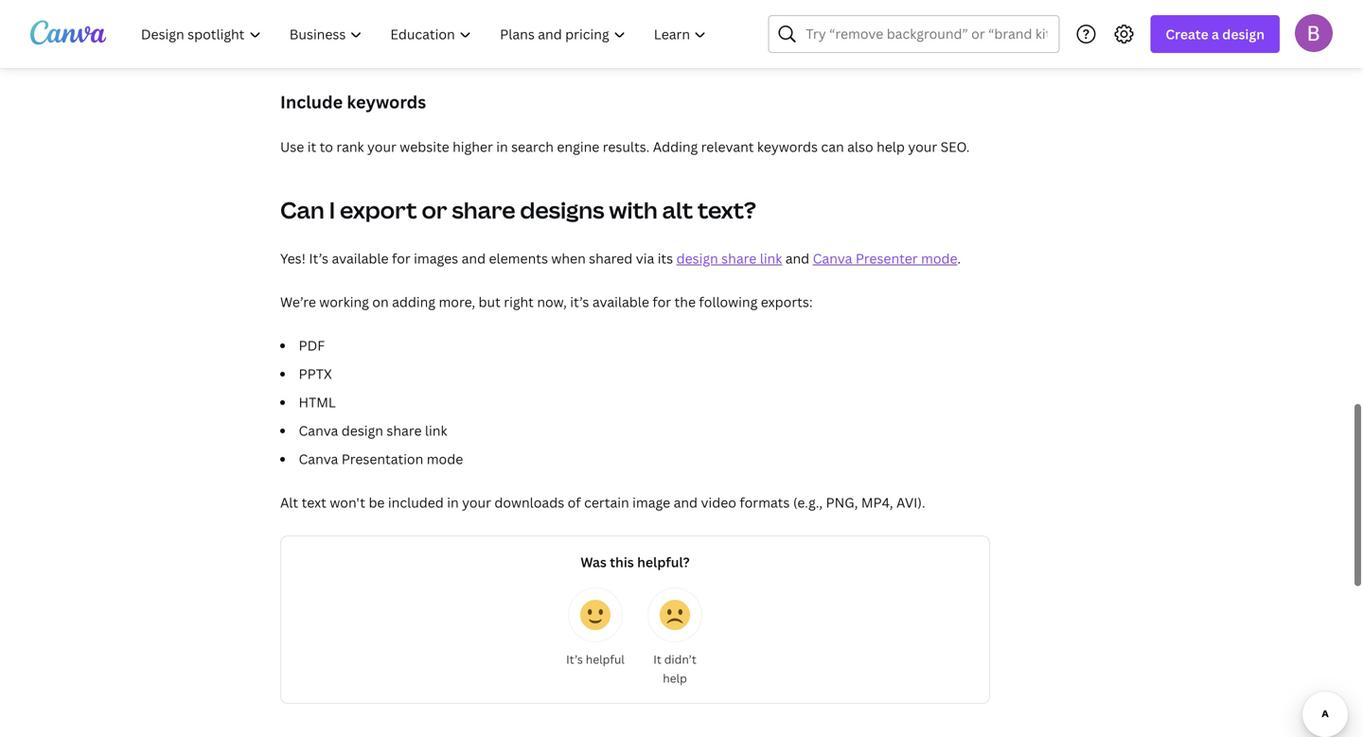 Task type: describe. For each thing, give the bounding box(es) containing it.
was
[[581, 553, 607, 571]]

but
[[479, 293, 501, 311]]

0 vertical spatial help
[[877, 138, 905, 156]]

video
[[701, 494, 737, 512]]

2 vertical spatial share
[[387, 422, 422, 440]]

include keywords
[[280, 90, 426, 114]]

html
[[299, 393, 336, 411]]

relevant
[[701, 138, 754, 156]]

0 horizontal spatial and
[[462, 250, 486, 267]]

formats
[[740, 494, 790, 512]]

0 horizontal spatial available
[[332, 250, 389, 267]]

1 horizontal spatial your
[[462, 494, 491, 512]]

1 vertical spatial for
[[653, 293, 671, 311]]

also
[[848, 138, 874, 156]]

0 horizontal spatial your
[[367, 138, 397, 156]]

images
[[414, 250, 458, 267]]

on
[[372, 293, 389, 311]]

1 vertical spatial design
[[677, 250, 718, 267]]

2 horizontal spatial and
[[786, 250, 810, 267]]

alt
[[662, 195, 693, 225]]

pdf
[[299, 337, 325, 355]]

a
[[1212, 25, 1220, 43]]

0 horizontal spatial in
[[447, 494, 459, 512]]

text
[[302, 494, 327, 512]]

🙂 image
[[580, 600, 611, 631]]

can
[[821, 138, 844, 156]]

via
[[636, 250, 655, 267]]

.
[[958, 250, 961, 267]]

canva for canva presentation mode
[[299, 450, 338, 468]]

1 horizontal spatial link
[[760, 250, 782, 267]]

create a design button
[[1151, 15, 1280, 53]]

0 horizontal spatial it's
[[309, 250, 329, 267]]

helpful?
[[637, 553, 690, 571]]

downloads
[[495, 494, 565, 512]]

canva for canva design share link
[[299, 422, 338, 440]]

presentation
[[342, 450, 424, 468]]

0 vertical spatial for
[[392, 250, 411, 267]]

help inside it didn't help
[[663, 671, 687, 686]]

it didn't help
[[654, 652, 697, 686]]

to
[[320, 138, 333, 156]]

was this helpful?
[[581, 553, 690, 571]]

pptx
[[299, 365, 332, 383]]

1 horizontal spatial available
[[593, 293, 649, 311]]

0 vertical spatial in
[[496, 138, 508, 156]]

1 horizontal spatial and
[[674, 494, 698, 512]]

😔 image
[[660, 600, 690, 631]]

create
[[1166, 25, 1209, 43]]

canva design share link
[[299, 422, 447, 440]]

top level navigation element
[[129, 15, 723, 53]]

0 vertical spatial mode
[[921, 250, 958, 267]]

i
[[329, 195, 335, 225]]

it
[[307, 138, 316, 156]]

Try "remove background" or "brand kit" search field
[[806, 16, 1048, 52]]

elements
[[489, 250, 548, 267]]



Task type: locate. For each thing, give the bounding box(es) containing it.
(e.g.,
[[793, 494, 823, 512]]

available right it's
[[593, 293, 649, 311]]

presenter
[[856, 250, 918, 267]]

canva
[[813, 250, 853, 267], [299, 422, 338, 440], [299, 450, 338, 468]]

1 horizontal spatial it's
[[566, 652, 583, 668]]

png,
[[826, 494, 858, 512]]

text?
[[698, 195, 756, 225]]

1 horizontal spatial for
[[653, 293, 671, 311]]

with
[[609, 195, 658, 225]]

0 vertical spatial design
[[1223, 25, 1265, 43]]

canva presenter mode link
[[813, 250, 958, 267]]

higher
[[453, 138, 493, 156]]

0 vertical spatial available
[[332, 250, 389, 267]]

share up 'presentation' in the left bottom of the page
[[387, 422, 422, 440]]

it's left helpful
[[566, 652, 583, 668]]

design up canva presentation mode
[[342, 422, 383, 440]]

seo.
[[941, 138, 970, 156]]

keywords
[[347, 90, 426, 114], [757, 138, 818, 156]]

0 vertical spatial keywords
[[347, 90, 426, 114]]

designs
[[520, 195, 605, 225]]

0 vertical spatial canva
[[813, 250, 853, 267]]

alt
[[280, 494, 298, 512]]

help
[[877, 138, 905, 156], [663, 671, 687, 686]]

mode right presenter at the right of page
[[921, 250, 958, 267]]

for
[[392, 250, 411, 267], [653, 293, 671, 311]]

0 horizontal spatial share
[[387, 422, 422, 440]]

it's
[[309, 250, 329, 267], [566, 652, 583, 668]]

canva left presenter at the right of page
[[813, 250, 853, 267]]

0 horizontal spatial keywords
[[347, 90, 426, 114]]

keywords up the 'rank'
[[347, 90, 426, 114]]

we're
[[280, 293, 316, 311]]

certain
[[584, 494, 629, 512]]

create a design
[[1166, 25, 1265, 43]]

design share link link
[[677, 250, 782, 267]]

it's
[[570, 293, 589, 311]]

link up canva presentation mode
[[425, 422, 447, 440]]

1 horizontal spatial share
[[452, 195, 516, 225]]

website
[[400, 138, 449, 156]]

canva up text
[[299, 450, 338, 468]]

design right its
[[677, 250, 718, 267]]

design inside dropdown button
[[1223, 25, 1265, 43]]

design
[[1223, 25, 1265, 43], [677, 250, 718, 267], [342, 422, 383, 440]]

1 horizontal spatial mode
[[921, 250, 958, 267]]

your left seo.
[[908, 138, 938, 156]]

won't
[[330, 494, 366, 512]]

1 horizontal spatial help
[[877, 138, 905, 156]]

export
[[340, 195, 417, 225]]

in right higher
[[496, 138, 508, 156]]

image
[[633, 494, 671, 512]]

mp4,
[[861, 494, 893, 512]]

can i export or share designs with alt text?
[[280, 195, 756, 225]]

canva presentation mode
[[299, 450, 463, 468]]

1 vertical spatial keywords
[[757, 138, 818, 156]]

2 vertical spatial design
[[342, 422, 383, 440]]

0 vertical spatial share
[[452, 195, 516, 225]]

1 horizontal spatial design
[[677, 250, 718, 267]]

or
[[422, 195, 447, 225]]

available
[[332, 250, 389, 267], [593, 293, 649, 311]]

yes! it's available for images and elements when shared via its design share link and canva presenter mode .
[[280, 250, 961, 267]]

shared
[[589, 250, 633, 267]]

design right a
[[1223, 25, 1265, 43]]

adding
[[392, 293, 436, 311]]

1 vertical spatial link
[[425, 422, 447, 440]]

and right images on the top left of page
[[462, 250, 486, 267]]

1 horizontal spatial keywords
[[757, 138, 818, 156]]

working
[[319, 293, 369, 311]]

right
[[504, 293, 534, 311]]

the
[[675, 293, 696, 311]]

mode
[[921, 250, 958, 267], [427, 450, 463, 468]]

yes!
[[280, 250, 306, 267]]

following
[[699, 293, 758, 311]]

we're working on adding more, but right now, it's available for the following exports:
[[280, 293, 813, 311]]

search
[[511, 138, 554, 156]]

keywords left the can
[[757, 138, 818, 156]]

0 horizontal spatial help
[[663, 671, 687, 686]]

include
[[280, 90, 343, 114]]

of
[[568, 494, 581, 512]]

mode up included
[[427, 450, 463, 468]]

use
[[280, 138, 304, 156]]

in
[[496, 138, 508, 156], [447, 494, 459, 512]]

share up following
[[722, 250, 757, 267]]

0 horizontal spatial for
[[392, 250, 411, 267]]

help right also
[[877, 138, 905, 156]]

when
[[551, 250, 586, 267]]

1 vertical spatial help
[[663, 671, 687, 686]]

it's helpful
[[566, 652, 625, 668]]

available up working
[[332, 250, 389, 267]]

link up exports:
[[760, 250, 782, 267]]

1 vertical spatial mode
[[427, 450, 463, 468]]

it
[[654, 652, 662, 668]]

for left the
[[653, 293, 671, 311]]

its
[[658, 250, 673, 267]]

can
[[280, 195, 324, 225]]

2 horizontal spatial design
[[1223, 25, 1265, 43]]

avi).
[[897, 494, 926, 512]]

and
[[462, 250, 486, 267], [786, 250, 810, 267], [674, 494, 698, 512]]

help down the "didn't"
[[663, 671, 687, 686]]

exports:
[[761, 293, 813, 311]]

your
[[367, 138, 397, 156], [908, 138, 938, 156], [462, 494, 491, 512]]

1 vertical spatial canva
[[299, 422, 338, 440]]

canva down html
[[299, 422, 338, 440]]

1 vertical spatial available
[[593, 293, 649, 311]]

be
[[369, 494, 385, 512]]

0 horizontal spatial mode
[[427, 450, 463, 468]]

1 vertical spatial in
[[447, 494, 459, 512]]

rank
[[337, 138, 364, 156]]

included
[[388, 494, 444, 512]]

more,
[[439, 293, 475, 311]]

use it to rank your website higher in search engine results. adding relevant keywords can also help your seo.
[[280, 138, 970, 156]]

0 vertical spatial it's
[[309, 250, 329, 267]]

your right the 'rank'
[[367, 138, 397, 156]]

link
[[760, 250, 782, 267], [425, 422, 447, 440]]

2 horizontal spatial share
[[722, 250, 757, 267]]

for left images on the top left of page
[[392, 250, 411, 267]]

share
[[452, 195, 516, 225], [722, 250, 757, 267], [387, 422, 422, 440]]

2 horizontal spatial your
[[908, 138, 938, 156]]

now,
[[537, 293, 567, 311]]

share right or
[[452, 195, 516, 225]]

adding
[[653, 138, 698, 156]]

0 horizontal spatial link
[[425, 422, 447, 440]]

didn't
[[664, 652, 697, 668]]

helpful
[[586, 652, 625, 668]]

1 vertical spatial it's
[[566, 652, 583, 668]]

results.
[[603, 138, 650, 156]]

in right included
[[447, 494, 459, 512]]

engine
[[557, 138, 600, 156]]

1 horizontal spatial in
[[496, 138, 508, 156]]

this
[[610, 553, 634, 571]]

0 horizontal spatial design
[[342, 422, 383, 440]]

it's right yes!
[[309, 250, 329, 267]]

bob builder image
[[1295, 14, 1333, 52]]

0 vertical spatial link
[[760, 250, 782, 267]]

alt text won't be included in your downloads of certain image and video formats (e.g., png, mp4, avi).
[[280, 494, 926, 512]]

2 vertical spatial canva
[[299, 450, 338, 468]]

and left the video
[[674, 494, 698, 512]]

your left downloads
[[462, 494, 491, 512]]

and up exports:
[[786, 250, 810, 267]]

1 vertical spatial share
[[722, 250, 757, 267]]



Task type: vqa. For each thing, say whether or not it's contained in the screenshot.
the right in
yes



